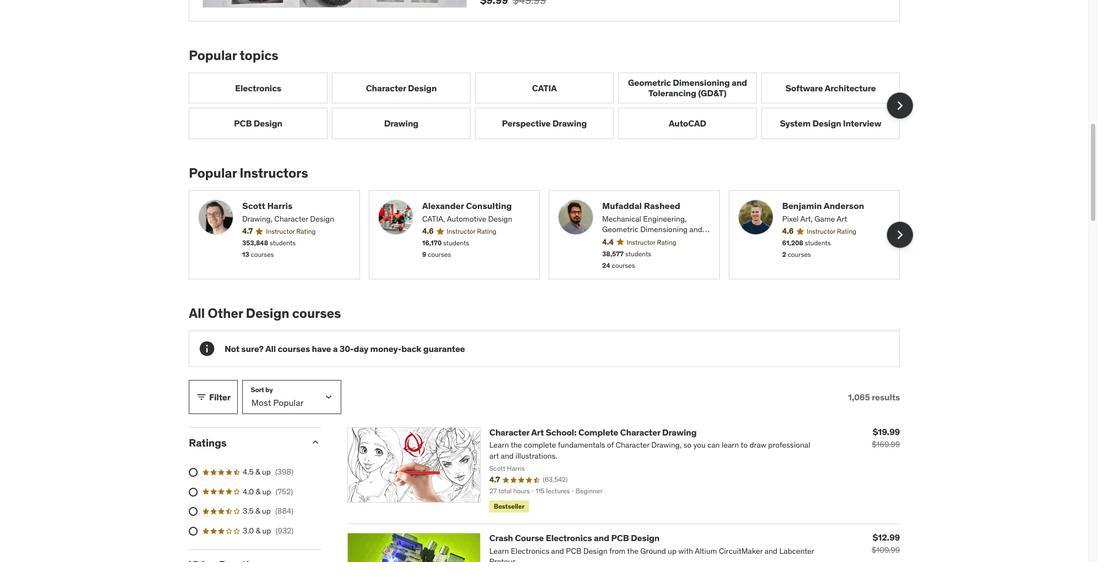Task type: vqa. For each thing, say whether or not it's contained in the screenshot.
topmost Popular
yes



Task type: describe. For each thing, give the bounding box(es) containing it.
pixel
[[782, 214, 799, 224]]

& for 4.0
[[256, 487, 261, 497]]

benjamin anderson pixel art, game art
[[782, 200, 864, 224]]

30-
[[340, 343, 354, 354]]

courses for 13
[[251, 251, 274, 259]]

mufaddal rasheed link
[[602, 200, 711, 212]]

1 vertical spatial pcb
[[611, 533, 629, 544]]

students for harris
[[270, 239, 296, 247]]

software
[[786, 82, 823, 93]]

4.5
[[243, 468, 254, 477]]

1 vertical spatial electronics
[[546, 533, 592, 544]]

filter button
[[189, 381, 238, 415]]

instructor rating for rasheed
[[627, 238, 677, 247]]

small image
[[196, 392, 207, 403]]

autocad link
[[618, 108, 757, 139]]

353,848 students 13 courses
[[242, 239, 296, 259]]

carousel element for popular instructors
[[189, 190, 913, 280]]

38,577
[[602, 250, 624, 258]]

popular instructors
[[189, 164, 308, 182]]

design inside alexander consulting catia, automotive design
[[488, 214, 512, 224]]

61,208 students 2 courses
[[782, 239, 831, 259]]

system design interview link
[[761, 108, 900, 139]]

geometric inside geometric dimensioning and tolerancing (gd&t)
[[628, 77, 671, 88]]

system design interview
[[780, 118, 882, 129]]

instructor for rasheed
[[627, 238, 656, 247]]

electronics link
[[189, 73, 328, 104]]

popular for popular instructors
[[189, 164, 237, 182]]

perspective
[[502, 118, 551, 129]]

courses for 24
[[612, 261, 635, 270]]

filter
[[209, 392, 231, 403]]

game
[[815, 214, 835, 224]]

interview
[[843, 118, 882, 129]]

$19.99
[[873, 427, 900, 438]]

drawing link
[[332, 108, 471, 139]]

and inside mufaddal rasheed mechanical engineering, geometric dimensioning and tolerancing (gd&t)
[[690, 225, 703, 235]]

courses for 2
[[788, 251, 811, 259]]

design inside pcb design link
[[254, 118, 282, 129]]

0 horizontal spatial and
[[594, 533, 609, 544]]

ratings
[[189, 437, 227, 450]]

guarantee
[[423, 343, 465, 354]]

24
[[602, 261, 610, 270]]

popular instructors element
[[189, 164, 913, 280]]

catia link
[[475, 73, 614, 104]]

design inside scott harris drawing, character design
[[310, 214, 334, 224]]

consulting
[[466, 200, 512, 211]]

1,065
[[848, 392, 870, 403]]

mufaddal rasheed mechanical engineering, geometric dimensioning and tolerancing (gd&t)
[[602, 200, 703, 246]]

up for 3.0 & up
[[262, 526, 271, 536]]

& for 3.0
[[256, 526, 261, 536]]

small image
[[310, 437, 321, 448]]

students for consulting
[[443, 239, 469, 247]]

software architecture
[[786, 82, 876, 93]]

sure?
[[241, 343, 264, 354]]

courses for 9
[[428, 251, 451, 259]]

electronics inside "link"
[[235, 82, 281, 93]]

money-
[[370, 343, 401, 354]]

topics
[[240, 47, 278, 64]]

rasheed
[[644, 200, 681, 211]]

geometric inside mufaddal rasheed mechanical engineering, geometric dimensioning and tolerancing (gd&t)
[[602, 225, 639, 235]]

course
[[515, 533, 544, 544]]

1,065 results
[[848, 392, 900, 403]]

16,170
[[422, 239, 442, 247]]

character art school: complete character drawing link
[[489, 427, 697, 438]]

drawing,
[[242, 214, 273, 224]]

students for anderson
[[805, 239, 831, 247]]

13
[[242, 251, 249, 259]]

school:
[[546, 427, 577, 438]]

ratings button
[[189, 437, 301, 450]]

3.5 & up (884)
[[243, 507, 293, 517]]

and inside geometric dimensioning and tolerancing (gd&t)
[[732, 77, 747, 88]]

courses for all
[[278, 343, 310, 354]]

mufaddal
[[602, 200, 642, 211]]

scott harris drawing, character design
[[242, 200, 334, 224]]

16,170 students 9 courses
[[422, 239, 469, 259]]

4.0
[[243, 487, 254, 497]]

9
[[422, 251, 426, 259]]

all other design courses
[[189, 305, 341, 322]]

$12.99
[[873, 533, 900, 544]]

(752)
[[276, 487, 293, 497]]

up for 4.5 & up
[[262, 468, 271, 477]]

alexander consulting catia, automotive design
[[422, 200, 512, 224]]

students for rasheed
[[626, 250, 651, 258]]

alexander
[[422, 200, 464, 211]]

crash course electronics and pcb design
[[489, 533, 660, 544]]

3.5
[[243, 507, 254, 517]]

perspective drawing
[[502, 118, 587, 129]]

mechanical
[[602, 214, 641, 224]]

catia
[[532, 82, 557, 93]]

instructor for anderson
[[807, 228, 836, 236]]

instructor for harris
[[266, 228, 295, 236]]

scott
[[242, 200, 265, 211]]

2
[[782, 251, 786, 259]]

61,208
[[782, 239, 803, 247]]

a
[[333, 343, 338, 354]]

4.5 & up (398)
[[243, 468, 294, 477]]

(398)
[[275, 468, 294, 477]]

$109.99
[[872, 546, 900, 556]]



Task type: locate. For each thing, give the bounding box(es) containing it.
1 vertical spatial dimensioning
[[640, 225, 688, 235]]

all left other
[[189, 305, 205, 322]]

instructor down game
[[807, 228, 836, 236]]

benjamin anderson link
[[782, 200, 891, 212]]

rating
[[296, 228, 316, 236], [477, 228, 496, 236], [837, 228, 857, 236], [657, 238, 677, 247]]

art left school:
[[531, 427, 544, 438]]

up left (398) on the left of page
[[262, 468, 271, 477]]

geometric
[[628, 77, 671, 88], [602, 225, 639, 235]]

& right 3.0
[[256, 526, 261, 536]]

pcb design
[[234, 118, 282, 129]]

courses left have
[[278, 343, 310, 354]]

geometric dimensioning and tolerancing (gd&t)
[[628, 77, 747, 99]]

students right 61,208
[[805, 239, 831, 247]]

0 horizontal spatial (gd&t)
[[644, 236, 668, 246]]

3 & from the top
[[255, 507, 260, 517]]

carousel element containing scott harris
[[189, 190, 913, 280]]

courses inside 353,848 students 13 courses
[[251, 251, 274, 259]]

courses down 61,208
[[788, 251, 811, 259]]

4.6 up 16,170
[[422, 227, 434, 236]]

2 vertical spatial and
[[594, 533, 609, 544]]

& right 4.5 at the left bottom of the page
[[255, 468, 260, 477]]

0 vertical spatial (gd&t)
[[698, 88, 727, 99]]

design inside character design link
[[408, 82, 437, 93]]

courses
[[251, 251, 274, 259], [428, 251, 451, 259], [788, 251, 811, 259], [612, 261, 635, 270], [292, 305, 341, 322], [278, 343, 310, 354]]

rating for rasheed
[[657, 238, 677, 247]]

instructor rating down game
[[807, 228, 857, 236]]

0 vertical spatial art
[[837, 214, 847, 224]]

electronics down the topics
[[235, 82, 281, 93]]

1 up from the top
[[262, 468, 271, 477]]

instructor rating
[[266, 228, 316, 236], [447, 228, 496, 236], [807, 228, 857, 236], [627, 238, 677, 247]]

1 horizontal spatial art
[[837, 214, 847, 224]]

up left (752)
[[262, 487, 271, 497]]

2 4.6 from the left
[[782, 227, 794, 236]]

0 horizontal spatial art
[[531, 427, 544, 438]]

(gd&t) inside mufaddal rasheed mechanical engineering, geometric dimensioning and tolerancing (gd&t)
[[644, 236, 668, 246]]

drawing
[[384, 118, 419, 129], [553, 118, 587, 129], [662, 427, 697, 438]]

$12.99 $109.99
[[872, 533, 900, 556]]

courses up have
[[292, 305, 341, 322]]

next image
[[891, 97, 909, 115]]

automotive
[[447, 214, 486, 224]]

instructor up 353,848 students 13 courses
[[266, 228, 295, 236]]

0 vertical spatial dimensioning
[[673, 77, 730, 88]]

students inside "16,170 students 9 courses"
[[443, 239, 469, 247]]

1 vertical spatial (gd&t)
[[644, 236, 668, 246]]

popular topics
[[189, 47, 278, 64]]

rating for consulting
[[477, 228, 496, 236]]

0 vertical spatial electronics
[[235, 82, 281, 93]]

courses down 16,170
[[428, 251, 451, 259]]

students inside 353,848 students 13 courses
[[270, 239, 296, 247]]

$19.99 $169.99
[[872, 427, 900, 450]]

1 horizontal spatial electronics
[[546, 533, 592, 544]]

0 vertical spatial popular
[[189, 47, 237, 64]]

1 carousel element from the top
[[189, 73, 913, 139]]

instructor rating for consulting
[[447, 228, 496, 236]]

1 vertical spatial art
[[531, 427, 544, 438]]

design inside system design interview link
[[813, 118, 841, 129]]

crash course electronics and pcb design link
[[489, 533, 660, 544]]

& for 4.5
[[255, 468, 260, 477]]

art inside benjamin anderson pixel art, game art
[[837, 214, 847, 224]]

back
[[401, 343, 422, 354]]

instructor rating down scott harris drawing, character design
[[266, 228, 316, 236]]

instructor rating down engineering,
[[627, 238, 677, 247]]

carousel element for popular topics
[[189, 73, 913, 139]]

4 up from the top
[[262, 526, 271, 536]]

0 vertical spatial and
[[732, 77, 747, 88]]

not sure? all courses have a 30-day money-back guarantee
[[225, 343, 465, 354]]

not
[[225, 343, 239, 354]]

courses inside 61,208 students 2 courses
[[788, 251, 811, 259]]

1 horizontal spatial (gd&t)
[[698, 88, 727, 99]]

electronics right course
[[546, 533, 592, 544]]

crash
[[489, 533, 513, 544]]

(884)
[[275, 507, 293, 517]]

rating for harris
[[296, 228, 316, 236]]

4.6 for alexander consulting
[[422, 227, 434, 236]]

1 vertical spatial geometric
[[602, 225, 639, 235]]

up left (932)
[[262, 526, 271, 536]]

4.4
[[602, 237, 614, 247]]

0 horizontal spatial all
[[189, 305, 205, 322]]

1 popular from the top
[[189, 47, 237, 64]]

4.7
[[242, 227, 253, 236]]

instructor rating for harris
[[266, 228, 316, 236]]

2 popular from the top
[[189, 164, 237, 182]]

dimensioning up autocad
[[673, 77, 730, 88]]

carousel element
[[189, 73, 913, 139], [189, 190, 913, 280]]

2 horizontal spatial and
[[732, 77, 747, 88]]

system
[[780, 118, 811, 129]]

dimensioning inside mufaddal rasheed mechanical engineering, geometric dimensioning and tolerancing (gd&t)
[[640, 225, 688, 235]]

1 & from the top
[[255, 468, 260, 477]]

$169.99
[[872, 440, 900, 450]]

art
[[837, 214, 847, 224], [531, 427, 544, 438]]

tolerancing inside mufaddal rasheed mechanical engineering, geometric dimensioning and tolerancing (gd&t)
[[602, 236, 642, 246]]

up left (884)
[[262, 507, 271, 517]]

autocad
[[669, 118, 706, 129]]

alexander consulting link
[[422, 200, 531, 212]]

tolerancing up the 38,577
[[602, 236, 642, 246]]

harris
[[267, 200, 293, 211]]

0 horizontal spatial electronics
[[235, 82, 281, 93]]

0 vertical spatial carousel element
[[189, 73, 913, 139]]

courses inside 38,577 students 24 courses
[[612, 261, 635, 270]]

tolerancing up autocad
[[649, 88, 696, 99]]

& right 3.5
[[255, 507, 260, 517]]

4 & from the top
[[256, 526, 261, 536]]

(gd&t) inside geometric dimensioning and tolerancing (gd&t)
[[698, 88, 727, 99]]

character inside scott harris drawing, character design
[[274, 214, 308, 224]]

3 up from the top
[[262, 507, 271, 517]]

popular for popular topics
[[189, 47, 237, 64]]

1 horizontal spatial pcb
[[611, 533, 629, 544]]

instructors
[[240, 164, 308, 182]]

other
[[208, 305, 243, 322]]

courses for design
[[292, 305, 341, 322]]

1 horizontal spatial drawing
[[553, 118, 587, 129]]

character design link
[[332, 73, 471, 104]]

results
[[872, 392, 900, 403]]

rating down automotive
[[477, 228, 496, 236]]

1 vertical spatial all
[[265, 343, 276, 354]]

rating down engineering,
[[657, 238, 677, 247]]

4.0 & up (752)
[[243, 487, 293, 497]]

students right 16,170
[[443, 239, 469, 247]]

(gd&t)
[[698, 88, 727, 99], [644, 236, 668, 246]]

353,848
[[242, 239, 268, 247]]

benjamin
[[782, 200, 822, 211]]

& for 3.5
[[255, 507, 260, 517]]

pcb
[[234, 118, 252, 129], [611, 533, 629, 544]]

0 vertical spatial all
[[189, 305, 205, 322]]

0 horizontal spatial pcb
[[234, 118, 252, 129]]

instructor rating down automotive
[[447, 228, 496, 236]]

& right 4.0
[[256, 487, 261, 497]]

design
[[408, 82, 437, 93], [254, 118, 282, 129], [813, 118, 841, 129], [310, 214, 334, 224], [488, 214, 512, 224], [246, 305, 289, 322], [631, 533, 660, 544]]

1 vertical spatial and
[[690, 225, 703, 235]]

tolerancing
[[649, 88, 696, 99], [602, 236, 642, 246]]

&
[[255, 468, 260, 477], [256, 487, 261, 497], [255, 507, 260, 517], [256, 526, 261, 536]]

3.0
[[243, 526, 254, 536]]

1 vertical spatial tolerancing
[[602, 236, 642, 246]]

0 vertical spatial geometric
[[628, 77, 671, 88]]

next image
[[891, 226, 909, 244]]

instructor for consulting
[[447, 228, 476, 236]]

character left school:
[[489, 427, 530, 438]]

dimensioning inside geometric dimensioning and tolerancing (gd&t)
[[673, 77, 730, 88]]

2 & from the top
[[256, 487, 261, 497]]

1 vertical spatial carousel element
[[189, 190, 913, 280]]

1 horizontal spatial tolerancing
[[649, 88, 696, 99]]

students
[[270, 239, 296, 247], [443, 239, 469, 247], [805, 239, 831, 247], [626, 250, 651, 258]]

all right sure?
[[265, 343, 276, 354]]

architecture
[[825, 82, 876, 93]]

instructor
[[266, 228, 295, 236], [447, 228, 476, 236], [807, 228, 836, 236], [627, 238, 656, 247]]

2 up from the top
[[262, 487, 271, 497]]

0 horizontal spatial 4.6
[[422, 227, 434, 236]]

rating down scott harris drawing, character design
[[296, 228, 316, 236]]

up
[[262, 468, 271, 477], [262, 487, 271, 497], [262, 507, 271, 517], [262, 526, 271, 536]]

(gd&t) down engineering,
[[644, 236, 668, 246]]

character design
[[366, 82, 437, 93]]

character down "scott harris" link
[[274, 214, 308, 224]]

instructor down automotive
[[447, 228, 476, 236]]

art down the anderson
[[837, 214, 847, 224]]

software architecture link
[[761, 73, 900, 104]]

rating down the anderson
[[837, 228, 857, 236]]

up for 4.0 & up
[[262, 487, 271, 497]]

courses down the 353,848
[[251, 251, 274, 259]]

dimensioning down engineering,
[[640, 225, 688, 235]]

students inside 61,208 students 2 courses
[[805, 239, 831, 247]]

pcb design link
[[189, 108, 328, 139]]

4.6 for benjamin anderson
[[782, 227, 794, 236]]

students inside 38,577 students 24 courses
[[626, 250, 651, 258]]

students right the 353,848
[[270, 239, 296, 247]]

character right complete
[[620, 427, 661, 438]]

tolerancing inside geometric dimensioning and tolerancing (gd&t)
[[649, 88, 696, 99]]

art,
[[801, 214, 813, 224]]

character up drawing link
[[366, 82, 406, 93]]

up for 3.5 & up
[[262, 507, 271, 517]]

2 horizontal spatial drawing
[[662, 427, 697, 438]]

courses down the 38,577
[[612, 261, 635, 270]]

(932)
[[276, 526, 294, 536]]

dimensioning
[[673, 77, 730, 88], [640, 225, 688, 235]]

day
[[354, 343, 368, 354]]

3.0 & up (932)
[[243, 526, 294, 536]]

0 vertical spatial tolerancing
[[649, 88, 696, 99]]

1 horizontal spatial all
[[265, 343, 276, 354]]

2 carousel element from the top
[[189, 190, 913, 280]]

carousel element containing geometric dimensioning and tolerancing (gd&t)
[[189, 73, 913, 139]]

38,577 students 24 courses
[[602, 250, 651, 270]]

instructor rating for anderson
[[807, 228, 857, 236]]

0 vertical spatial pcb
[[234, 118, 252, 129]]

character art school: complete character drawing
[[489, 427, 697, 438]]

0 horizontal spatial tolerancing
[[602, 236, 642, 246]]

perspective drawing link
[[475, 108, 614, 139]]

1 4.6 from the left
[[422, 227, 434, 236]]

0 horizontal spatial drawing
[[384, 118, 419, 129]]

all
[[189, 305, 205, 322], [265, 343, 276, 354]]

instructor up 38,577 students 24 courses
[[627, 238, 656, 247]]

geometric dimensioning and tolerancing (gd&t) link
[[618, 73, 757, 104]]

engineering,
[[643, 214, 687, 224]]

anderson
[[824, 200, 864, 211]]

4.6 up 61,208
[[782, 227, 794, 236]]

catia,
[[422, 214, 445, 224]]

courses inside "16,170 students 9 courses"
[[428, 251, 451, 259]]

students right the 38,577
[[626, 250, 651, 258]]

popular
[[189, 47, 237, 64], [189, 164, 237, 182]]

1 horizontal spatial 4.6
[[782, 227, 794, 236]]

rating for anderson
[[837, 228, 857, 236]]

1,065 results status
[[848, 392, 900, 403]]

have
[[312, 343, 331, 354]]

complete
[[578, 427, 618, 438]]

1 horizontal spatial and
[[690, 225, 703, 235]]

1 vertical spatial popular
[[189, 164, 237, 182]]

scott harris link
[[242, 200, 351, 212]]

(gd&t) up autocad
[[698, 88, 727, 99]]



